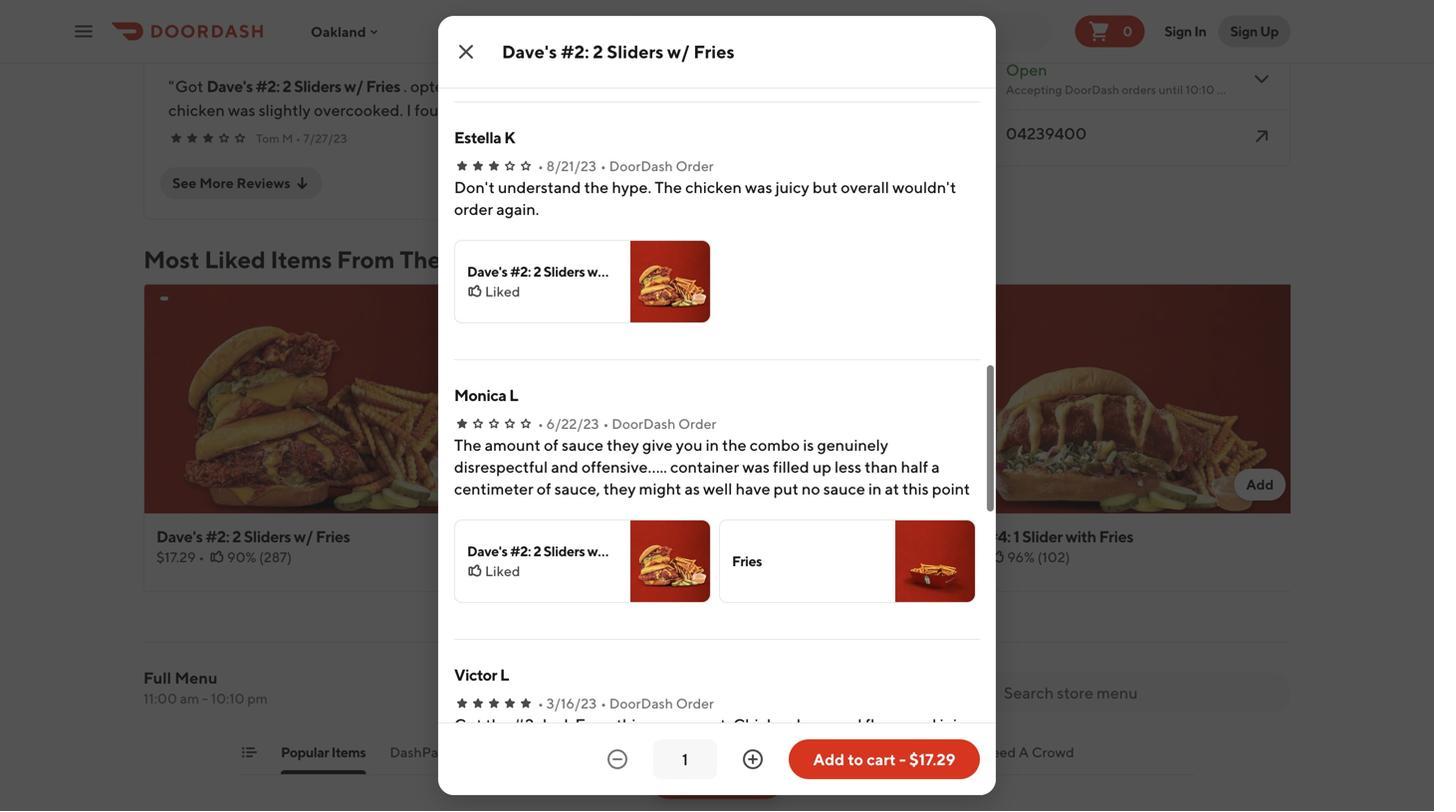 Task type: vqa. For each thing, say whether or not it's contained in the screenshot.


Task type: locate. For each thing, give the bounding box(es) containing it.
2 vertical spatial "
[[765, 101, 770, 120]]

1 sign from the left
[[1165, 23, 1192, 39]]

tom m • 7/27/23
[[256, 131, 347, 145]]

more
[[199, 175, 234, 191]]

l right monica at left
[[509, 386, 518, 405]]

fries inside dave's #2:     2 sliders w/ fries "
[[366, 77, 400, 96]]

dashpass exclusive item(s) button
[[390, 743, 561, 775]]

10:10 left pm
[[211, 691, 245, 707]]

0 horizontal spatial sign
[[1165, 23, 1192, 39]]

0 horizontal spatial shakes
[[846, 745, 891, 761]]

dave's up see more reviews in the top left of the page
[[207, 77, 253, 96]]

the
[[400, 246, 441, 274]]

menu for view menu
[[730, 770, 773, 789]]

$11.89
[[937, 549, 976, 566]]

1 right #4:
[[1014, 527, 1020, 546]]

10:10 inside full menu 11:00 am - 10:10 pm
[[211, 691, 245, 707]]

2 add button from the left
[[844, 469, 895, 501]]

decrease quantity by 1 image
[[606, 748, 630, 772]]

• 3/16/23 • doordash order
[[538, 696, 714, 712]]

92%
[[622, 549, 649, 566]]

#2: inside dave's #2:     2 sliders w/ fries "
[[256, 77, 280, 96]]

open menu image
[[72, 19, 96, 43]]

1 horizontal spatial shakes
[[915, 745, 960, 761]]

dave's #3: 1 tender & 1 slider w/ fries image
[[895, 0, 975, 47]]

" down disliked
[[765, 101, 770, 120]]

1 for dave's #3: 1 tender & 1 slider w/ fries
[[623, 527, 629, 546]]

full
[[143, 669, 171, 688]]

dave's #2:     2 sliders w/ fries image for disliked button
[[631, 0, 710, 47]]

0 vertical spatial items
[[270, 246, 332, 274]]

2 vertical spatial dave's #2:     2 sliders w/ fries image
[[631, 521, 710, 603]]

1 right #3:
[[623, 527, 629, 546]]

cart
[[867, 751, 896, 769]]

estella
[[454, 128, 501, 147]]

0 horizontal spatial -
[[202, 691, 208, 707]]

0 horizontal spatial l
[[500, 666, 509, 685]]

$17.29 inside button
[[909, 751, 956, 769]]

menu inside full menu 11:00 am - 10:10 pm
[[175, 669, 218, 688]]

menu up am
[[175, 669, 218, 688]]

up
[[1260, 23, 1279, 39]]

dashpass exclusive item(s)
[[390, 745, 561, 761]]

1 shakes from the left
[[846, 745, 891, 761]]

items
[[270, 246, 332, 274], [331, 745, 366, 761]]

0 vertical spatial 10:10
[[1186, 83, 1215, 97]]

add for dave's #3: 1 tender & 1 slider w/ fries
[[856, 477, 884, 493]]

" right open menu icon
[[168, 11, 174, 30]]

1 vertical spatial $17.29
[[909, 751, 956, 769]]

$17.29 right the cart
[[909, 751, 956, 769]]

slider up 96% (102)
[[1022, 527, 1063, 546]]

• 8/21/23 • doordash order
[[538, 158, 714, 174]]

to
[[848, 751, 864, 769]]

$17.29 left 90%
[[156, 549, 196, 566]]

8/21/23
[[547, 158, 597, 174]]

dave's #2:     2 sliders w/ fries dialog
[[438, 0, 996, 812]]

0 horizontal spatial add button
[[454, 469, 505, 501]]

menu down "drinks"
[[730, 770, 773, 789]]

shakes inside button
[[846, 745, 891, 761]]

doordash
[[1065, 83, 1120, 97], [609, 158, 673, 174], [612, 416, 676, 432], [609, 696, 673, 712]]

am
[[180, 691, 199, 707]]

drinks
[[704, 745, 745, 761]]

3 add button from the left
[[1235, 469, 1286, 501]]

feed a crowd button
[[984, 743, 1075, 775]]

add to cart - $17.29
[[813, 751, 956, 769]]

dave's #2:     2 sliders w/ fries button
[[207, 75, 400, 97]]

shakes button
[[915, 743, 960, 775]]

• right 3/16/23
[[601, 696, 607, 712]]

sliders
[[607, 41, 664, 62], [294, 77, 341, 96], [544, 263, 585, 280], [244, 527, 291, 546], [544, 543, 585, 560]]

add button for dave's #3: 1 tender & 1 slider w/ fries
[[844, 469, 895, 501]]

1 right &
[[696, 527, 702, 546]]

meals button
[[584, 743, 622, 775]]

doordash right 6/22/23
[[612, 416, 676, 432]]

0 horizontal spatial 1
[[623, 527, 629, 546]]

slider right &
[[705, 527, 745, 546]]

90% (287)
[[227, 549, 292, 566]]

add
[[466, 477, 493, 493], [856, 477, 884, 493], [1247, 477, 1274, 493], [813, 751, 845, 769]]

- right am
[[202, 691, 208, 707]]

1 vertical spatial 10:10
[[211, 691, 245, 707]]

1 vertical spatial menu
[[175, 669, 218, 688]]

view menu
[[689, 770, 773, 789]]

sign
[[1165, 23, 1192, 39], [1231, 23, 1258, 39]]

3/16/23
[[547, 696, 597, 712]]

1 horizontal spatial sign
[[1231, 23, 1258, 39]]

most liked items from the menu heading
[[143, 244, 510, 276]]

disliked button
[[719, 0, 976, 48]]

doordash right 8/21/23
[[609, 158, 673, 174]]

pm
[[1217, 83, 1236, 97]]

1 horizontal spatial l
[[509, 386, 518, 405]]

sign up
[[1231, 23, 1279, 39]]

•
[[296, 131, 301, 145], [538, 158, 544, 174], [601, 158, 606, 174], [538, 416, 544, 432], [603, 416, 609, 432], [199, 549, 204, 566], [593, 549, 599, 566], [979, 549, 985, 566], [538, 696, 544, 712], [601, 696, 607, 712]]

0 vertical spatial dave's #2:     2 sliders w/ fries image
[[631, 0, 710, 47]]

10:10 inside open accepting doordash orders until 10:10 pm
[[1186, 83, 1215, 97]]

accepting
[[1006, 83, 1062, 97]]

• left 3/16/23
[[538, 696, 544, 712]]

dave's left $16.09
[[467, 543, 508, 560]]

order
[[676, 158, 714, 174], [678, 416, 717, 432], [676, 696, 714, 712]]

1 1 from the left
[[623, 527, 629, 546]]

&
[[683, 527, 693, 546]]

doordash up sides
[[609, 696, 673, 712]]

menu right "the"
[[446, 246, 510, 274]]

2 horizontal spatial 1
[[1014, 527, 1020, 546]]

items inside heading
[[270, 246, 332, 274]]

add button
[[454, 469, 505, 501], [844, 469, 895, 501], [1235, 469, 1286, 501]]

• left 6/22/23
[[538, 416, 544, 432]]

1 dave's #2:     2 sliders w/ fries image from the top
[[631, 0, 710, 47]]

dave's right "the"
[[467, 263, 508, 280]]

0 horizontal spatial slider
[[705, 527, 745, 546]]

0 vertical spatial l
[[509, 386, 518, 405]]

fries inside fries button
[[732, 553, 762, 570]]

sign left in
[[1165, 23, 1192, 39]]

open accepting doordash orders until 10:10 pm
[[1006, 60, 1236, 97]]

(114)
[[652, 549, 681, 566]]

liked button
[[454, 0, 711, 48]]

1 horizontal spatial 10:10
[[1186, 83, 1215, 97]]

1 vertical spatial dave's #2:     2 sliders w/ fries image
[[631, 241, 710, 323]]

2 horizontal spatial add button
[[1235, 469, 1286, 501]]

- right the cart
[[899, 751, 906, 769]]

oakland button
[[311, 23, 382, 40]]

monica
[[454, 386, 506, 405]]

2 vertical spatial menu
[[730, 770, 773, 789]]

oakland, ca
[[1006, 16, 1087, 33]]

2 horizontal spatial menu
[[730, 770, 773, 789]]

dave's #2:     2 sliders w/ fries image
[[631, 0, 710, 47], [631, 241, 710, 323], [631, 521, 710, 603]]

1 horizontal spatial $17.29
[[909, 751, 956, 769]]

0 vertical spatial -
[[202, 691, 208, 707]]

doordash for victor l
[[609, 696, 673, 712]]

2 sign from the left
[[1231, 23, 1258, 39]]

1
[[623, 527, 629, 546], [696, 527, 702, 546], [1014, 527, 1020, 546]]

sign left up
[[1231, 23, 1258, 39]]

menu inside heading
[[446, 246, 510, 274]]

fries image
[[895, 521, 975, 603]]

1 horizontal spatial 1
[[696, 527, 702, 546]]

0 horizontal spatial $17.29
[[156, 549, 196, 566]]

menu
[[446, 246, 510, 274], [175, 669, 218, 688], [730, 770, 773, 789]]

" up see
[[168, 77, 174, 96]]

10:10 left pm at the right top of the page
[[1186, 83, 1215, 97]]

doordash left orders
[[1065, 83, 1120, 97]]

in
[[1195, 23, 1207, 39]]

10:10
[[1186, 83, 1215, 97], [211, 691, 245, 707]]

1 slider from the left
[[705, 527, 745, 546]]

k
[[504, 128, 515, 147]]

sign for sign up
[[1231, 23, 1258, 39]]

increase quantity by 1 image
[[741, 748, 765, 772]]

1 vertical spatial l
[[500, 666, 509, 685]]

0 vertical spatial "
[[168, 11, 174, 30]]

#2:
[[561, 41, 589, 62], [256, 77, 280, 96], [510, 263, 531, 280], [205, 527, 229, 546], [510, 543, 531, 560]]

92% (114)
[[622, 549, 681, 566]]

exclusive
[[453, 745, 513, 761]]

$17.29 •
[[156, 549, 204, 566]]

l right victor
[[500, 666, 509, 685]]

disliked
[[750, 7, 801, 24]]

shakes
[[846, 745, 891, 761], [915, 745, 960, 761]]

(287)
[[259, 549, 292, 566]]

m
[[282, 131, 293, 145]]

sign inside 'link'
[[1231, 23, 1258, 39]]

" inside dave's #2:     2 sliders w/ fries "
[[765, 101, 770, 120]]

dave's
[[502, 41, 557, 62], [207, 77, 253, 96], [467, 263, 508, 280], [156, 527, 203, 546], [547, 527, 593, 546], [937, 527, 984, 546], [467, 543, 508, 560]]

tom
[[256, 131, 280, 145]]

0 vertical spatial order
[[676, 158, 714, 174]]

" inside button
[[168, 11, 174, 30]]

estella k
[[454, 128, 515, 147]]

1 horizontal spatial add button
[[844, 469, 895, 501]]

2 vertical spatial order
[[676, 696, 714, 712]]

7/27/23
[[303, 131, 347, 145]]

menu inside "button"
[[730, 770, 773, 789]]

items right popular
[[331, 745, 366, 761]]

1 vertical spatial -
[[899, 751, 906, 769]]

dave's up "$17.29 •"
[[156, 527, 203, 546]]

2 1 from the left
[[696, 527, 702, 546]]

add inside "dave's #2:     2 sliders w/ fries" dialog
[[813, 751, 845, 769]]

doordash for estella k
[[609, 158, 673, 174]]

3 dave's #2:     2 sliders w/ fries image from the top
[[631, 521, 710, 603]]

items left from at left
[[270, 246, 332, 274]]

1 horizontal spatial menu
[[446, 246, 510, 274]]

most
[[143, 246, 200, 274]]

pm
[[247, 691, 268, 707]]

1 add button from the left
[[454, 469, 505, 501]]

slider
[[705, 527, 745, 546], [1022, 527, 1063, 546]]

most liked items from the menu
[[143, 246, 510, 274]]

0 vertical spatial menu
[[446, 246, 510, 274]]

0 horizontal spatial 10:10
[[211, 691, 245, 707]]

1 for dave's #4: 1 slider with fries
[[1014, 527, 1020, 546]]

see more reviews
[[172, 175, 291, 191]]

1 vertical spatial order
[[678, 416, 717, 432]]

-
[[202, 691, 208, 707], [899, 751, 906, 769]]

dave's #3: 1 tender & 1 slider w/ fries
[[547, 527, 804, 546]]

3 1 from the left
[[1014, 527, 1020, 546]]

dave's #2:     2 sliders w/ fries image inside liked button
[[631, 0, 710, 47]]

monica l
[[454, 386, 518, 405]]

1 horizontal spatial -
[[899, 751, 906, 769]]

0 horizontal spatial menu
[[175, 669, 218, 688]]

1 horizontal spatial slider
[[1022, 527, 1063, 546]]



Task type: describe. For each thing, give the bounding box(es) containing it.
2 slider from the left
[[1022, 527, 1063, 546]]

sign up link
[[1219, 15, 1291, 47]]

#3:
[[596, 527, 620, 546]]

view menu button
[[650, 760, 785, 800]]

l for victor l
[[500, 666, 509, 685]]

see
[[172, 175, 197, 191]]

feed a crowd
[[984, 745, 1075, 761]]

liked inside heading
[[204, 246, 266, 274]]

• 6/22/23 • doordash order
[[538, 416, 717, 432]]

menu for full menu 11:00 am - 10:10 pm
[[175, 669, 218, 688]]

90%
[[227, 549, 256, 566]]

add for dave's #2:     2 sliders w/ fries
[[466, 477, 493, 493]]

10:10 for menu
[[211, 691, 245, 707]]

#4:
[[986, 527, 1011, 546]]

from
[[337, 246, 395, 274]]

order for victor l
[[676, 696, 714, 712]]

1 vertical spatial items
[[331, 745, 366, 761]]

popular
[[281, 745, 329, 761]]

Current quantity is 1 number field
[[665, 749, 705, 771]]

dave's #2:     2 sliders w/ fries image for fries button
[[631, 521, 710, 603]]

• down #3:
[[593, 549, 599, 566]]

doordash for monica l
[[612, 416, 676, 432]]

(102)
[[1038, 549, 1070, 566]]

- inside add to cart - $17.29 button
[[899, 751, 906, 769]]

dave's up dave's #2:     2 sliders w/ fries "
[[502, 41, 557, 62]]

l for monica l
[[509, 386, 518, 405]]

close dave's #2:     2 sliders w/ fries image
[[454, 40, 478, 64]]

crowd
[[1032, 745, 1075, 761]]

dave's up $11.89 •
[[937, 527, 984, 546]]

loaded
[[795, 745, 843, 761]]

expand store hours image
[[1250, 67, 1274, 91]]

fries button
[[719, 520, 976, 604]]

dave's #2:     2 sliders w/ fries "
[[207, 77, 770, 120]]

add for dave's #4: 1 slider with fries
[[1247, 477, 1274, 493]]

liked inside button
[[485, 7, 520, 24]]

with
[[1066, 527, 1097, 546]]

until
[[1159, 83, 1183, 97]]

dashpass
[[390, 745, 451, 761]]

0
[[1123, 23, 1133, 39]]

top
[[769, 745, 792, 761]]

• right $11.89
[[979, 549, 985, 566]]

top loaded shakes button
[[769, 743, 891, 775]]

see more reviews button
[[160, 167, 322, 199]]

dave's up $16.09
[[547, 527, 593, 546]]

item(s)
[[516, 745, 561, 761]]

$11.89 •
[[937, 549, 985, 566]]

oakland,
[[1006, 16, 1064, 33]]

view
[[689, 770, 727, 789]]

2 dave's #2:     2 sliders w/ fries image from the top
[[631, 241, 710, 323]]

2 shakes from the left
[[915, 745, 960, 761]]

• right 6/22/23
[[603, 416, 609, 432]]

dave's inside dave's #2:     2 sliders w/ fries "
[[207, 77, 253, 96]]

• left 90%
[[199, 549, 204, 566]]

doordash inside open accepting doordash orders until 10:10 pm
[[1065, 83, 1120, 97]]

96% (102)
[[1007, 549, 1070, 566]]

1 vertical spatial "
[[168, 77, 174, 96]]

ca
[[1066, 16, 1087, 33]]

feed
[[984, 745, 1016, 761]]

top loaded shakes
[[769, 745, 891, 761]]

full menu 11:00 am - 10:10 pm
[[143, 669, 268, 707]]

meals
[[584, 745, 622, 761]]

6/22/23
[[547, 416, 599, 432]]

sign for sign in
[[1165, 23, 1192, 39]]

call restaurant image
[[1250, 124, 1274, 148]]

add button for dave's #4: 1 slider with fries
[[1235, 469, 1286, 501]]

10:10 for accepting
[[1186, 83, 1215, 97]]

reviews
[[237, 175, 291, 191]]

find restaurant in google maps image
[[1250, 2, 1274, 26]]

• right 8/21/23
[[601, 158, 606, 174]]

0 button
[[1075, 15, 1145, 47]]

dave's #4: 1 slider with fries
[[937, 527, 1134, 546]]

• right m
[[296, 131, 301, 145]]

order for estella k
[[676, 158, 714, 174]]

sides
[[646, 745, 680, 761]]

11:00
[[143, 691, 177, 707]]

0 vertical spatial $17.29
[[156, 549, 196, 566]]

sliders inside dave's #2:     2 sliders w/ fries "
[[294, 77, 341, 96]]

add button for dave's #2:     2 sliders w/ fries
[[454, 469, 505, 501]]

96%
[[1007, 549, 1035, 566]]

- inside full menu 11:00 am - 10:10 pm
[[202, 691, 208, 707]]

Item Search search field
[[1004, 682, 1275, 704]]

" button
[[144, 0, 924, 66]]

add to cart - $17.29 button
[[789, 740, 980, 780]]

w/ inside dave's #2:     2 sliders w/ fries "
[[344, 77, 363, 96]]

drinks button
[[704, 743, 745, 775]]

a
[[1019, 745, 1029, 761]]

• left 8/21/23
[[538, 158, 544, 174]]

$16.09 •
[[547, 549, 599, 566]]

popular items
[[281, 745, 366, 761]]

sign in link
[[1153, 11, 1219, 51]]

$16.09
[[547, 549, 591, 566]]

2 inside dave's #2:     2 sliders w/ fries "
[[282, 77, 291, 96]]

order for monica l
[[678, 416, 717, 432]]

tender
[[631, 527, 681, 546]]

oakland
[[311, 23, 366, 40]]

sign in
[[1165, 23, 1207, 39]]

sides button
[[646, 743, 680, 775]]

victor
[[454, 666, 497, 685]]

open
[[1006, 60, 1048, 79]]

04239400
[[1006, 124, 1087, 143]]



